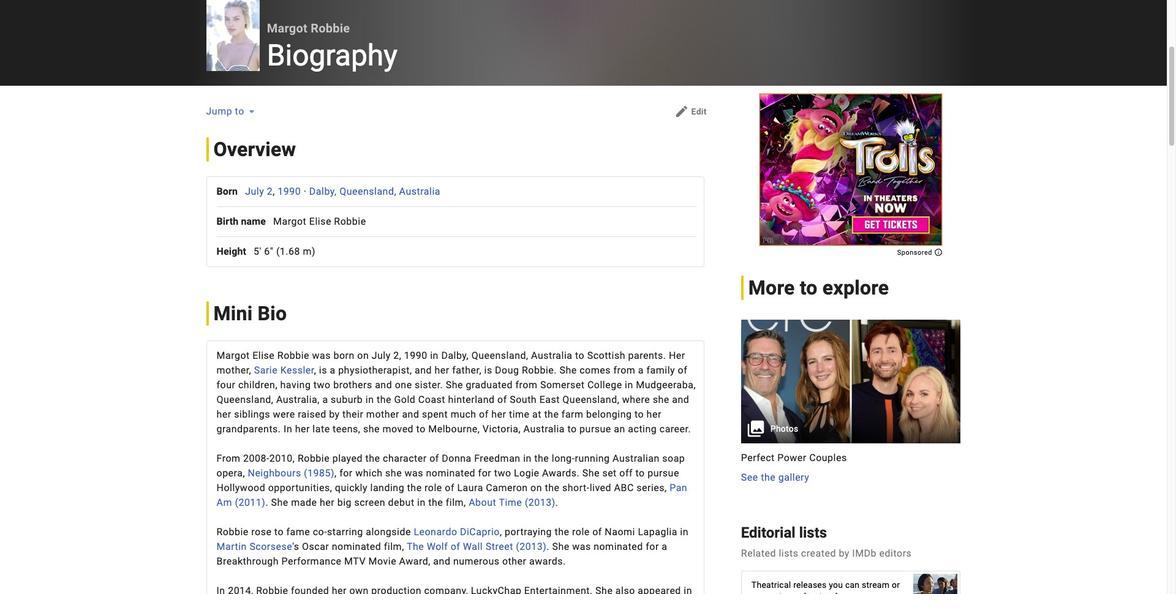 Task type: describe. For each thing, give the bounding box(es) containing it.
perfect
[[741, 452, 775, 464]]

of down her
[[678, 365, 688, 376]]

was inside , for which she was nominated for two logie awards. she set off to pursue hollywood opportunities, quickly landing the role of laura cameron on the short-lived abc series,
[[405, 467, 423, 479]]

time
[[509, 409, 530, 420]]

of down leonardo dicaprio link
[[451, 541, 460, 553]]

see the gallery button
[[741, 470, 810, 485]]

a up "raised"
[[323, 394, 328, 406]]

awards.
[[542, 467, 580, 479]]

naomi
[[605, 526, 635, 538]]

college
[[588, 379, 622, 391]]

their
[[343, 409, 364, 420]]

was inside . she was nominated for a breakthrough performance mtv movie award, and numerous other awards.
[[572, 541, 591, 553]]

to inside , for which she was nominated for two logie awards. she set off to pursue hollywood opportunities, quickly landing the role of laura cameron on the short-lived abc series,
[[636, 467, 645, 479]]

birth name
[[217, 216, 266, 227]]

the down awards.
[[545, 482, 560, 494]]

two inside , is a physiotherapist, and her father, is doug robbie. she comes from a family of four children, having two brothers and one sister. she graduated from somerset college in mudgeeraba, queensland, australia, a suburb in the gold coast hinterland of south east queensland, where she and her siblings were raised by their mother and spent much of her time at the farm belonging to her grandparents. in her late teens, she moved to melbourne, victoria, australia to pursue an acting career.
[[314, 379, 331, 391]]

oscar
[[302, 541, 329, 553]]

elise for margot elise robbie was born on july 2, 1990 in dalby, queensland, australia to scottish parents. her mother,
[[253, 350, 275, 361]]

in
[[284, 423, 292, 435]]

about
[[469, 497, 496, 509]]

gallery
[[779, 472, 810, 483]]

editors
[[880, 548, 912, 560]]

comes
[[580, 365, 611, 376]]

queensland, up the "margot elise robbie"
[[340, 186, 396, 197]]

somerset
[[540, 379, 585, 391]]

robbie inside robbie rose to fame co-starring alongside leonardo dicaprio , portraying the role of naomi lapaglia in martin scorsese 's oscar nominated film, the wolf of wall street (2013)
[[217, 526, 249, 538]]

on inside margot elise robbie was born on july 2, 1990 in dalby, queensland, australia to scottish parents. her mother,
[[357, 350, 369, 361]]

late
[[313, 423, 330, 435]]

margot for birth name
[[273, 216, 307, 227]]

related
[[741, 548, 776, 560]]

sarie kessler link
[[254, 365, 314, 376]]

sponsored content section
[[759, 93, 943, 257]]

. for was
[[547, 541, 550, 553]]

height
[[217, 246, 246, 257]]

(2011)
[[235, 497, 266, 509]]

, inside , is a physiotherapist, and her father, is doug robbie. she comes from a family of four children, having two brothers and one sister. she graduated from somerset college in mudgeeraba, queensland, australia, a suburb in the gold coast hinterland of south east queensland, where she and her siblings were raised by their mother and spent much of her time at the farm belonging to her grandparents. in her late teens, she moved to melbourne, victoria, australia to pursue an acting career.
[[314, 365, 316, 376]]

time
[[499, 497, 522, 509]]

gold
[[394, 394, 416, 406]]

mtv
[[344, 556, 366, 567]]

of inside the from 2008-2010, robbie played the character of donna freedman in the long-running australian soap opera,
[[430, 453, 439, 464]]

mudgeeraba,
[[636, 379, 696, 391]]

sponsored
[[898, 249, 935, 257]]

1 is from the left
[[319, 365, 327, 376]]

. she was nominated for a breakthrough performance mtv movie award, and numerous other awards.
[[217, 541, 668, 567]]

0 horizontal spatial for
[[340, 467, 353, 479]]

sarie
[[254, 365, 278, 376]]

1 horizontal spatial for
[[478, 467, 492, 479]]

robbie down july 2 , 1990 · dalby, queensland, australia
[[334, 216, 366, 227]]

set
[[603, 467, 617, 479]]

(1985)
[[304, 467, 335, 479]]

scorsese
[[250, 541, 292, 553]]

to inside margot elise robbie was born on july 2, 1990 in dalby, queensland, australia to scottish parents. her mother,
[[575, 350, 585, 361]]

one
[[395, 379, 412, 391]]

her left "big"
[[320, 497, 335, 509]]

street
[[486, 541, 513, 553]]

the up which
[[366, 453, 380, 464]]

graduated
[[466, 379, 513, 391]]

quickly
[[335, 482, 368, 494]]

2 is from the left
[[484, 365, 492, 376]]

a down parents.
[[638, 365, 644, 376]]

her up victoria,
[[492, 409, 506, 420]]

perfect power couples
[[741, 452, 847, 464]]

lapaglia
[[638, 526, 678, 538]]

margot inside margot elise robbie was born on july 2, 1990 in dalby, queensland, australia to scottish parents. her mother,
[[217, 350, 250, 361]]

in up mother
[[366, 394, 374, 406]]

to right jump
[[235, 105, 244, 117]]

(2013) inside robbie rose to fame co-starring alongside leonardo dicaprio , portraying the role of naomi lapaglia in martin scorsese 's oscar nominated film, the wolf of wall street (2013)
[[516, 541, 547, 553]]

australia inside margot elise robbie was born on july 2, 1990 in dalby, queensland, australia to scottish parents. her mother,
[[531, 350, 573, 361]]

off
[[620, 467, 633, 479]]

the inside see the gallery button
[[761, 472, 776, 483]]

margot robbie
[[267, 21, 350, 36]]

2
[[267, 186, 273, 197]]

created
[[801, 548, 836, 560]]

neighbours
[[248, 467, 301, 479]]

martin
[[217, 541, 247, 553]]

jump to
[[206, 105, 244, 117]]

and up sister.
[[415, 365, 432, 376]]

0 vertical spatial (2013)
[[525, 497, 556, 509]]

pursue inside , for which she was nominated for two logie awards. she set off to pursue hollywood opportunities, quickly landing the role of laura cameron on the short-lived abc series,
[[648, 467, 679, 479]]

movie
[[369, 556, 397, 567]]

parents.
[[628, 350, 666, 361]]

photos group
[[741, 320, 961, 444]]

to right more
[[800, 276, 818, 300]]

related lists created by imdb editors
[[741, 548, 912, 560]]

she inside . she was nominated for a breakthrough performance mtv movie award, and numerous other awards.
[[552, 541, 570, 553]]

dalby, inside margot elise robbie was born on july 2, 1990 in dalby, queensland, australia to scottish parents. her mother,
[[441, 350, 469, 361]]

her right in
[[295, 423, 310, 435]]

south
[[510, 394, 537, 406]]

she left made
[[271, 497, 289, 509]]

spent
[[422, 409, 448, 420]]

nominated inside . she was nominated for a breakthrough performance mtv movie award, and numerous other awards.
[[594, 541, 643, 553]]

see
[[741, 472, 758, 483]]

queensland, down college
[[563, 394, 620, 406]]

her up sister.
[[435, 365, 450, 376]]

photos link
[[741, 320, 961, 443]]

east
[[540, 394, 560, 406]]

doug
[[495, 365, 519, 376]]

nominated inside , for which she was nominated for two logie awards. she set off to pursue hollywood opportunities, quickly landing the role of laura cameron on the short-lived abc series,
[[426, 467, 476, 479]]

[archive]
[[804, 593, 838, 594]]

overview
[[214, 138, 296, 161]]

for inside . she was nominated for a breakthrough performance mtv movie award, and numerous other awards.
[[646, 541, 659, 553]]

at inside , is a physiotherapist, and her father, is doug robbie. she comes from a family of four children, having two brothers and one sister. she graduated from somerset college in mudgeeraba, queensland, australia, a suburb in the gold coast hinterland of south east queensland, where she and her siblings were raised by their mother and spent much of her time at the farm belonging to her grandparents. in her late teens, she moved to melbourne, victoria, australia to pursue an acting career.
[[532, 409, 542, 420]]

imdb
[[853, 548, 877, 560]]

2010,
[[270, 453, 295, 464]]

jump
[[206, 105, 232, 117]]

film, inside robbie rose to fame co-starring alongside leonardo dicaprio , portraying the role of naomi lapaglia in martin scorsese 's oscar nominated film, the wolf of wall street (2013)
[[384, 541, 404, 553]]

the inside robbie rose to fame co-starring alongside leonardo dicaprio , portraying the role of naomi lapaglia in martin scorsese 's oscar nominated film, the wolf of wall street (2013)
[[555, 526, 570, 538]]

in up where
[[625, 379, 633, 391]]

releases
[[794, 581, 827, 590]]

1990 inside margot elise robbie was born on july 2, 1990 in dalby, queensland, australia to scottish parents. her mother,
[[404, 350, 428, 361]]

edit
[[692, 106, 707, 116]]

debut
[[388, 497, 415, 509]]

in inside margot elise robbie was born on july 2, 1990 in dalby, queensland, australia to scottish parents. her mother,
[[430, 350, 439, 361]]

from
[[217, 453, 241, 464]]

at inside theatrical releases you can stream or rent at home [archive]
[[770, 593, 777, 594]]

australia inside , is a physiotherapist, and her father, is doug robbie. she comes from a family of four children, having two brothers and one sister. she graduated from somerset college in mudgeeraba, queensland, australia, a suburb in the gold coast hinterland of south east queensland, where she and her siblings were raised by their mother and spent much of her time at the farm belonging to her grandparents. in her late teens, she moved to melbourne, victoria, australia to pursue an acting career.
[[524, 423, 565, 435]]

by inside , is a physiotherapist, and her father, is doug robbie. she comes from a family of four children, having two brothers and one sister. she graduated from somerset college in mudgeeraba, queensland, australia, a suburb in the gold coast hinterland of south east queensland, where she and her siblings were raised by their mother and spent much of her time at the farm belonging to her grandparents. in her late teens, she moved to melbourne, victoria, australia to pursue an acting career.
[[329, 409, 340, 420]]

. she made her big screen debut in the film, about time (2013) .
[[266, 497, 559, 509]]

edit image
[[674, 104, 689, 119]]

the down east
[[544, 409, 559, 420]]

the down , for which she was nominated for two logie awards. she set off to pursue hollywood opportunities, quickly landing the role of laura cameron on the short-lived abc series,
[[428, 497, 443, 509]]

margot robbie image
[[206, 0, 260, 71]]

to inside robbie rose to fame co-starring alongside leonardo dicaprio , portraying the role of naomi lapaglia in martin scorsese 's oscar nominated film, the wolf of wall street (2013)
[[274, 526, 284, 538]]

other
[[502, 556, 527, 567]]

see the gallery
[[741, 472, 810, 483]]

pursue inside , is a physiotherapist, and her father, is doug robbie. she comes from a family of four children, having two brothers and one sister. she graduated from somerset college in mudgeeraba, queensland, australia, a suburb in the gold coast hinterland of south east queensland, where she and her siblings were raised by their mother and spent much of her time at the farm belonging to her grandparents. in her late teens, she moved to melbourne, victoria, australia to pursue an acting career.
[[580, 423, 611, 435]]

raised
[[298, 409, 326, 420]]

series,
[[637, 482, 667, 494]]

2008-
[[243, 453, 270, 464]]

long-
[[552, 453, 575, 464]]

she inside , for which she was nominated for two logie awards. she set off to pursue hollywood opportunities, quickly landing the role of laura cameron on the short-lived abc series,
[[583, 467, 600, 479]]

pan
[[670, 482, 688, 494]]

of down graduated
[[498, 394, 507, 406]]

family
[[647, 365, 675, 376]]

where
[[622, 394, 650, 406]]

july 2 link
[[245, 186, 273, 197]]

and down mudgeeraba,
[[672, 394, 690, 406]]

1990 link
[[278, 186, 301, 197]]

birth
[[217, 216, 239, 227]]

big
[[337, 497, 352, 509]]

cameron
[[486, 482, 528, 494]]

0 horizontal spatial dalby,
[[309, 186, 337, 197]]

name
[[241, 216, 266, 227]]

group containing perfect power couples
[[741, 320, 961, 485]]

of down hinterland
[[479, 409, 489, 420]]

the up "logie"
[[534, 453, 549, 464]]

numerous
[[453, 556, 500, 567]]

lists for editorial
[[799, 524, 827, 541]]

an
[[614, 423, 626, 435]]

mini bio link
[[206, 301, 310, 326]]

edit button
[[669, 102, 712, 121]]

robbie inside the from 2008-2010, robbie played the character of donna freedman in the long-running australian soap opera,
[[298, 453, 330, 464]]

alongside
[[366, 526, 411, 538]]

lists for related
[[779, 548, 799, 560]]



Task type: locate. For each thing, give the bounding box(es) containing it.
leonardo dicaprio link
[[414, 526, 500, 538]]

brothers
[[333, 379, 372, 391]]

0 horizontal spatial group
[[206, 0, 260, 71]]

is
[[319, 365, 327, 376], [484, 365, 492, 376]]

the wolf of wall street (2013) link
[[407, 541, 547, 553]]

of left donna
[[430, 453, 439, 464]]

coast
[[418, 394, 446, 406]]

breakthrough
[[217, 556, 279, 567]]

more
[[749, 276, 795, 300]]

is up graduated
[[484, 365, 492, 376]]

physiotherapist,
[[338, 365, 412, 376]]

fame
[[286, 526, 310, 538]]

robbie rose to fame co-starring alongside leonardo dicaprio , portraying the role of naomi lapaglia in martin scorsese 's oscar nominated film, the wolf of wall street (2013)
[[217, 526, 689, 553]]

queensland, up siblings
[[217, 394, 274, 406]]

she down the father,
[[446, 379, 463, 391]]

0 horizontal spatial by
[[329, 409, 340, 420]]

july up physiotherapist, at left bottom
[[372, 350, 391, 361]]

's
[[292, 541, 299, 553]]

1 horizontal spatial nominated
[[426, 467, 476, 479]]

mother,
[[217, 365, 251, 376]]

margot up biography
[[267, 21, 308, 36]]

0 vertical spatial two
[[314, 379, 331, 391]]

0 horizontal spatial july
[[245, 186, 264, 197]]

, inside , for which she was nominated for two logie awards. she set off to pursue hollywood opportunities, quickly landing the role of laura cameron on the short-lived abc series,
[[335, 467, 337, 479]]

1 horizontal spatial at
[[770, 593, 777, 594]]

opportunities,
[[268, 482, 332, 494]]

1 vertical spatial she
[[363, 423, 380, 435]]

0 vertical spatial by
[[329, 409, 340, 420]]

2 horizontal spatial .
[[556, 497, 559, 509]]

. inside . she was nominated for a breakthrough performance mtv movie award, and numerous other awards.
[[547, 541, 550, 553]]

on inside , for which she was nominated for two logie awards. she set off to pursue hollywood opportunities, quickly landing the role of laura cameron on the short-lived abc series,
[[531, 482, 542, 494]]

production art image
[[741, 320, 961, 444]]

0 horizontal spatial .
[[266, 497, 268, 509]]

elise up the sarie
[[253, 350, 275, 361]]

the
[[407, 541, 424, 553]]

at down theatrical
[[770, 593, 777, 594]]

1 vertical spatial at
[[770, 593, 777, 594]]

and
[[415, 365, 432, 376], [375, 379, 392, 391], [672, 394, 690, 406], [402, 409, 419, 420], [433, 556, 451, 567]]

four
[[217, 379, 236, 391]]

two right having
[[314, 379, 331, 391]]

leonardo
[[414, 526, 457, 538]]

1 vertical spatial was
[[405, 467, 423, 479]]

a down born
[[330, 365, 336, 376]]

portraying
[[505, 526, 552, 538]]

arrow drop down image
[[244, 104, 259, 119]]

her left siblings
[[217, 409, 231, 420]]

acting
[[628, 423, 657, 435]]

to up scorsese
[[274, 526, 284, 538]]

0 vertical spatial australia
[[399, 186, 441, 197]]

1 horizontal spatial was
[[405, 467, 423, 479]]

1 vertical spatial role
[[572, 526, 590, 538]]

mini bio
[[214, 302, 287, 325]]

to right off
[[636, 467, 645, 479]]

from up south
[[516, 379, 538, 391]]

1 vertical spatial film,
[[384, 541, 404, 553]]

0 vertical spatial was
[[312, 350, 331, 361]]

nominated down donna
[[426, 467, 476, 479]]

the up awards.
[[555, 526, 570, 538]]

2 vertical spatial was
[[572, 541, 591, 553]]

1 horizontal spatial elise
[[309, 216, 331, 227]]

0 vertical spatial july
[[245, 186, 264, 197]]

queensland, inside margot elise robbie was born on july 2, 1990 in dalby, queensland, australia to scottish parents. her mother,
[[472, 350, 529, 361]]

mini
[[214, 302, 253, 325]]

. for made
[[266, 497, 268, 509]]

0 horizontal spatial is
[[319, 365, 327, 376]]

(2013) down portraying
[[516, 541, 547, 553]]

pan am (2011)
[[217, 482, 688, 509]]

july left 2
[[245, 186, 264, 197]]

robbie up biography
[[311, 21, 350, 36]]

she up somerset
[[560, 365, 577, 376]]

hinterland
[[448, 394, 495, 406]]

1 vertical spatial pursue
[[648, 467, 679, 479]]

role inside robbie rose to fame co-starring alongside leonardo dicaprio , portraying the role of naomi lapaglia in martin scorsese 's oscar nominated film, the wolf of wall street (2013)
[[572, 526, 590, 538]]

0 horizontal spatial she
[[363, 423, 380, 435]]

1 vertical spatial lists
[[779, 548, 799, 560]]

a
[[330, 365, 336, 376], [638, 365, 644, 376], [323, 394, 328, 406], [662, 541, 668, 553]]

wolf
[[427, 541, 448, 553]]

0 vertical spatial dalby,
[[309, 186, 337, 197]]

scottish
[[587, 350, 626, 361]]

was left born
[[312, 350, 331, 361]]

0 horizontal spatial nominated
[[332, 541, 381, 553]]

elise inside margot elise robbie was born on july 2, 1990 in dalby, queensland, australia to scottish parents. her mother,
[[253, 350, 275, 361]]

0 horizontal spatial two
[[314, 379, 331, 391]]

1 horizontal spatial is
[[484, 365, 492, 376]]

from 2008-2010, robbie played the character of donna freedman in the long-running australian soap opera,
[[217, 453, 685, 479]]

which
[[356, 467, 383, 479]]

neighbours (1985)
[[248, 467, 335, 479]]

abc
[[614, 482, 634, 494]]

from down scottish on the bottom
[[614, 365, 636, 376]]

0 horizontal spatial was
[[312, 350, 331, 361]]

to down farm
[[568, 423, 577, 435]]

she down mother
[[363, 423, 380, 435]]

1 horizontal spatial dalby,
[[441, 350, 469, 361]]

neighbours (1985) link
[[248, 467, 335, 479]]

1 horizontal spatial on
[[531, 482, 542, 494]]

the up mother
[[377, 394, 392, 406]]

starring
[[327, 526, 363, 538]]

opera,
[[217, 467, 245, 479]]

pursue down soap
[[648, 467, 679, 479]]

and down the gold
[[402, 409, 419, 420]]

queensland,
[[340, 186, 396, 197], [472, 350, 529, 361], [217, 394, 274, 406], [563, 394, 620, 406]]

rent
[[752, 593, 767, 594]]

0 vertical spatial from
[[614, 365, 636, 376]]

margot down 1990 link
[[273, 216, 307, 227]]

nominated inside robbie rose to fame co-starring alongside leonardo dicaprio , portraying the role of naomi lapaglia in martin scorsese 's oscar nominated film, the wolf of wall street (2013)
[[332, 541, 381, 553]]

queensland, up doug on the bottom of the page
[[472, 350, 529, 361]]

pan am (2011) link
[[217, 482, 688, 509]]

australia
[[399, 186, 441, 197], [531, 350, 573, 361], [524, 423, 565, 435]]

0 vertical spatial pursue
[[580, 423, 611, 435]]

by left their
[[329, 409, 340, 420]]

0 horizontal spatial at
[[532, 409, 542, 420]]

and down physiotherapist, at left bottom
[[375, 379, 392, 391]]

to up comes
[[575, 350, 585, 361]]

children,
[[238, 379, 278, 391]]

0 horizontal spatial from
[[516, 379, 538, 391]]

martin scorsese link
[[217, 541, 292, 553]]

1 horizontal spatial role
[[572, 526, 590, 538]]

home
[[780, 593, 802, 594]]

two inside , for which she was nominated for two logie awards. she set off to pursue hollywood opportunities, quickly landing the role of laura cameron on the short-lived abc series,
[[494, 467, 511, 479]]

she down mudgeeraba,
[[653, 394, 670, 406]]

dalby, right '·'
[[309, 186, 337, 197]]

1990 left '·'
[[278, 186, 301, 197]]

2 horizontal spatial for
[[646, 541, 659, 553]]

robbie up kessler
[[277, 350, 309, 361]]

1 horizontal spatial group
[[741, 320, 961, 485]]

1 horizontal spatial lists
[[799, 524, 827, 541]]

0 vertical spatial group
[[206, 0, 260, 71]]

2 vertical spatial she
[[385, 467, 402, 479]]

film,
[[446, 497, 466, 509], [384, 541, 404, 553]]

her
[[669, 350, 685, 361]]

1 vertical spatial by
[[839, 548, 850, 560]]

1 horizontal spatial .
[[547, 541, 550, 553]]

0 horizontal spatial role
[[425, 482, 442, 494]]

, for which she was nominated for two logie awards. she set off to pursue hollywood opportunities, quickly landing the role of laura cameron on the short-lived abc series,
[[217, 467, 679, 494]]

0 horizontal spatial 1990
[[278, 186, 301, 197]]

can
[[846, 581, 860, 590]]

0 vertical spatial she
[[653, 394, 670, 406]]

1 horizontal spatial pursue
[[648, 467, 679, 479]]

the up . she made her big screen debut in the film, about time (2013) .
[[407, 482, 422, 494]]

elise up m)
[[309, 216, 331, 227]]

0 vertical spatial film,
[[446, 497, 466, 509]]

bio
[[258, 302, 287, 325]]

0 vertical spatial lists
[[799, 524, 827, 541]]

two up cameron
[[494, 467, 511, 479]]

1990 right 2,
[[404, 350, 428, 361]]

photos
[[771, 424, 799, 434]]

0 vertical spatial 1990
[[278, 186, 301, 197]]

is right kessler
[[319, 365, 327, 376]]

of left naomi
[[593, 526, 602, 538]]

in
[[430, 350, 439, 361], [625, 379, 633, 391], [366, 394, 374, 406], [523, 453, 532, 464], [417, 497, 426, 509], [680, 526, 689, 538]]

stream
[[862, 581, 890, 590]]

career.
[[660, 423, 691, 435]]

2 horizontal spatial she
[[653, 394, 670, 406]]

of
[[678, 365, 688, 376], [498, 394, 507, 406], [479, 409, 489, 420], [430, 453, 439, 464], [445, 482, 455, 494], [593, 526, 602, 538], [451, 541, 460, 553]]

0 horizontal spatial pursue
[[580, 423, 611, 435]]

, is a physiotherapist, and her father, is doug robbie. she comes from a family of four children, having two brothers and one sister. she graduated from somerset college in mudgeeraba, queensland, australia, a suburb in the gold coast hinterland of south east queensland, where she and her siblings were raised by their mother and spent much of her time at the farm belonging to her grandparents. in her late teens, she moved to melbourne, victoria, australia to pursue an acting career.
[[217, 365, 696, 435]]

role up . she made her big screen debut in the film, about time (2013) .
[[425, 482, 442, 494]]

at right the time
[[532, 409, 542, 420]]

1 vertical spatial 1990
[[404, 350, 428, 361]]

nominated down naomi
[[594, 541, 643, 553]]

1 vertical spatial group
[[741, 320, 961, 485]]

1 vertical spatial two
[[494, 467, 511, 479]]

lists down editorial lists
[[779, 548, 799, 560]]

in up sister.
[[430, 350, 439, 361]]

robbie up martin
[[217, 526, 249, 538]]

for down the played
[[340, 467, 353, 479]]

on down "logie"
[[531, 482, 542, 494]]

0 vertical spatial role
[[425, 482, 442, 494]]

,
[[273, 186, 275, 197], [314, 365, 316, 376], [335, 467, 337, 479], [500, 526, 502, 538]]

couples
[[810, 452, 847, 464]]

short-
[[563, 482, 590, 494]]

and down the wolf
[[433, 556, 451, 567]]

1 vertical spatial july
[[372, 350, 391, 361]]

0 horizontal spatial lists
[[779, 548, 799, 560]]

theatrical releases you can stream or rent at home [archive]
[[752, 581, 900, 594]]

role inside , for which she was nominated for two logie awards. she set off to pursue hollywood opportunities, quickly landing the role of laura cameron on the short-lived abc series,
[[425, 482, 442, 494]]

a inside . she was nominated for a breakthrough performance mtv movie award, and numerous other awards.
[[662, 541, 668, 553]]

0 horizontal spatial on
[[357, 350, 369, 361]]

1 horizontal spatial by
[[839, 548, 850, 560]]

of left 'laura'
[[445, 482, 455, 494]]

0 vertical spatial margot
[[267, 21, 308, 36]]

group
[[206, 0, 260, 71], [741, 320, 961, 485]]

the right see
[[761, 472, 776, 483]]

in up "logie"
[[523, 453, 532, 464]]

her up acting
[[647, 409, 662, 420]]

1 vertical spatial margot
[[273, 216, 307, 227]]

. up rose
[[266, 497, 268, 509]]

1 vertical spatial dalby,
[[441, 350, 469, 361]]

australia,
[[276, 394, 320, 406]]

july inside margot elise robbie was born on july 2, 1990 in dalby, queensland, australia to scottish parents. her mother,
[[372, 350, 391, 361]]

0 vertical spatial elise
[[309, 216, 331, 227]]

was down short-
[[572, 541, 591, 553]]

margot up mother,
[[217, 350, 250, 361]]

robbie inside margot elise robbie was born on july 2, 1990 in dalby, queensland, australia to scottish parents. her mother,
[[277, 350, 309, 361]]

to down spent
[[416, 423, 426, 435]]

1 vertical spatial (2013)
[[516, 541, 547, 553]]

. up awards.
[[547, 541, 550, 553]]

1 horizontal spatial film,
[[446, 497, 466, 509]]

she up landing
[[385, 467, 402, 479]]

robbie
[[311, 21, 350, 36], [334, 216, 366, 227], [277, 350, 309, 361], [298, 453, 330, 464], [217, 526, 249, 538]]

1 horizontal spatial she
[[385, 467, 402, 479]]

. down awards.
[[556, 497, 559, 509]]

2 horizontal spatial nominated
[[594, 541, 643, 553]]

lists up created
[[799, 524, 827, 541]]

july 2 , 1990 · dalby, queensland, australia
[[245, 186, 441, 197]]

margot elise robbie
[[273, 216, 366, 227]]

margot for biography
[[267, 21, 308, 36]]

you
[[829, 581, 843, 590]]

was inside margot elise robbie was born on july 2, 1990 in dalby, queensland, australia to scottish parents. her mother,
[[312, 350, 331, 361]]

2 horizontal spatial was
[[572, 541, 591, 553]]

0 horizontal spatial film,
[[384, 541, 404, 553]]

elise for margot elise robbie
[[309, 216, 331, 227]]

(2013) right time
[[525, 497, 556, 509]]

sister.
[[415, 379, 443, 391]]

sarie kessler
[[254, 365, 314, 376]]

much
[[451, 409, 477, 420]]

for down freedman
[[478, 467, 492, 479]]

1 horizontal spatial from
[[614, 365, 636, 376]]

margot
[[267, 21, 308, 36], [273, 216, 307, 227], [217, 350, 250, 361]]

for down "lapaglia"
[[646, 541, 659, 553]]

and inside . she was nominated for a breakthrough performance mtv movie award, and numerous other awards.
[[433, 556, 451, 567]]

.
[[266, 497, 268, 509], [556, 497, 559, 509], [547, 541, 550, 553]]

0 horizontal spatial elise
[[253, 350, 275, 361]]

character
[[383, 453, 427, 464]]

to down where
[[635, 409, 644, 420]]

of inside , for which she was nominated for two logie awards. she set off to pursue hollywood opportunities, quickly landing the role of laura cameron on the short-lived abc series,
[[445, 482, 455, 494]]

role left naomi
[[572, 526, 590, 538]]

rose
[[251, 526, 272, 538]]

pursue down belonging
[[580, 423, 611, 435]]

nominated up mtv
[[332, 541, 381, 553]]

0 vertical spatial at
[[532, 409, 542, 420]]

on up physiotherapist, at left bottom
[[357, 350, 369, 361]]

a down "lapaglia"
[[662, 541, 668, 553]]

2 vertical spatial margot
[[217, 350, 250, 361]]

by left imdb
[[839, 548, 850, 560]]

1 vertical spatial elise
[[253, 350, 275, 361]]

film, down 'laura'
[[446, 497, 466, 509]]

film, down alongside
[[384, 541, 404, 553]]

born
[[217, 186, 238, 197]]

1 horizontal spatial july
[[372, 350, 391, 361]]

1 vertical spatial on
[[531, 482, 542, 494]]

two
[[314, 379, 331, 391], [494, 467, 511, 479]]

perfect power couples link
[[741, 451, 961, 465]]

in right "lapaglia"
[[680, 526, 689, 538]]

am
[[217, 497, 232, 509]]

(2013)
[[525, 497, 556, 509], [516, 541, 547, 553]]

the
[[377, 394, 392, 406], [544, 409, 559, 420], [366, 453, 380, 464], [534, 453, 549, 464], [761, 472, 776, 483], [407, 482, 422, 494], [545, 482, 560, 494], [428, 497, 443, 509], [555, 526, 570, 538]]

1 vertical spatial australia
[[531, 350, 573, 361]]

0 vertical spatial on
[[357, 350, 369, 361]]

dalby,
[[309, 186, 337, 197], [441, 350, 469, 361]]

1 horizontal spatial 1990
[[404, 350, 428, 361]]

1 vertical spatial from
[[516, 379, 538, 391]]

in right debut
[[417, 497, 426, 509]]

in inside robbie rose to fame co-starring alongside leonardo dicaprio , portraying the role of naomi lapaglia in martin scorsese 's oscar nominated film, the wolf of wall street (2013)
[[680, 526, 689, 538]]

editorial
[[741, 524, 796, 541]]

dalby, queensland, australia link
[[309, 186, 441, 197]]

in inside the from 2008-2010, robbie played the character of donna freedman in the long-running australian soap opera,
[[523, 453, 532, 464]]

co-
[[313, 526, 327, 538]]

2 vertical spatial australia
[[524, 423, 565, 435]]

dalby, up the father,
[[441, 350, 469, 361]]

performance
[[282, 556, 342, 567]]

1 horizontal spatial two
[[494, 467, 511, 479]]

she inside , for which she was nominated for two logie awards. she set off to pursue hollywood opportunities, quickly landing the role of laura cameron on the short-lived abc series,
[[385, 467, 402, 479]]

, inside robbie rose to fame co-starring alongside leonardo dicaprio , portraying the role of naomi lapaglia in martin scorsese 's oscar nominated film, the wolf of wall street (2013)
[[500, 526, 502, 538]]



Task type: vqa. For each thing, say whether or not it's contained in the screenshot.
the Share on social media Icon
no



